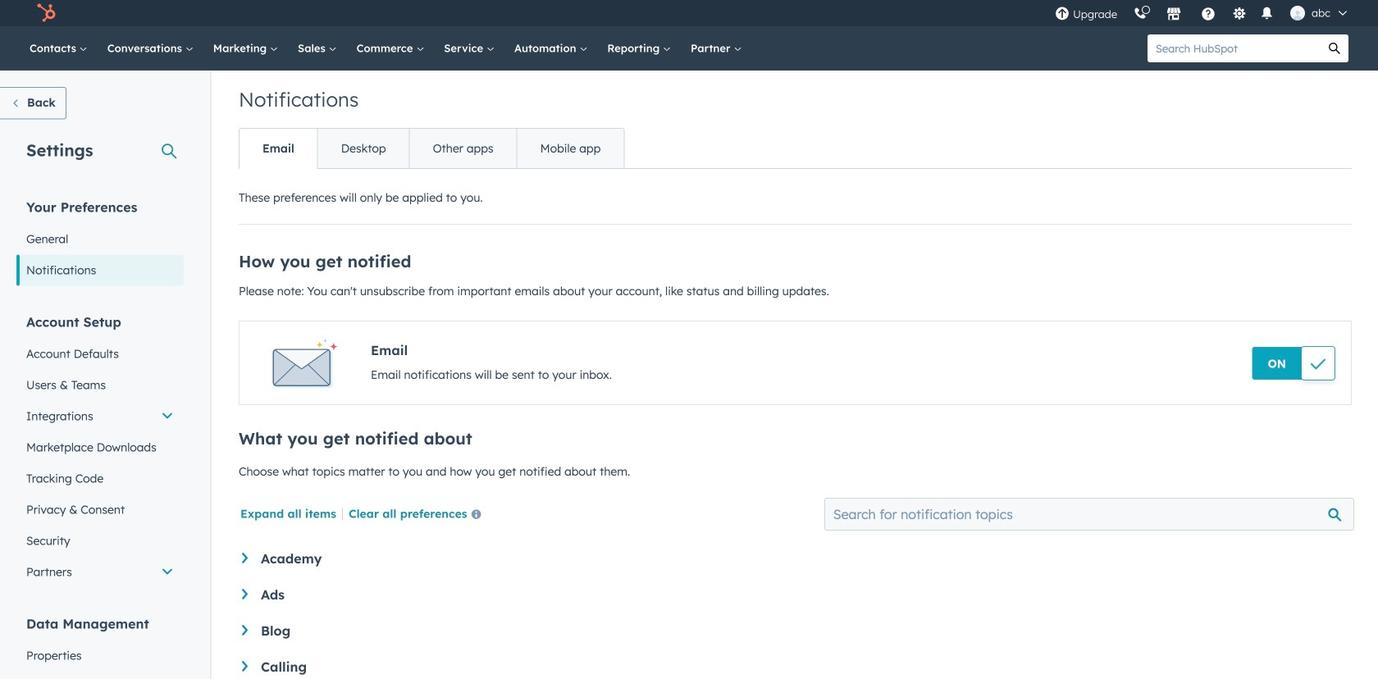 Task type: describe. For each thing, give the bounding box(es) containing it.
1 caret image from the top
[[242, 553, 248, 564]]

3 caret image from the top
[[242, 625, 248, 636]]

Search HubSpot search field
[[1148, 34, 1321, 62]]

data management element
[[16, 615, 184, 679]]

account setup element
[[16, 313, 184, 588]]

2 caret image from the top
[[242, 589, 248, 600]]

Search for notification topics search field
[[825, 498, 1355, 531]]

your preferences element
[[16, 198, 184, 286]]

caret image
[[242, 661, 248, 672]]



Task type: vqa. For each thing, say whether or not it's contained in the screenshot.
the bottommost caret image
yes



Task type: locate. For each thing, give the bounding box(es) containing it.
2 vertical spatial caret image
[[242, 625, 248, 636]]

garebear orlando image
[[1291, 6, 1306, 21]]

1 vertical spatial caret image
[[242, 589, 248, 600]]

marketplaces image
[[1167, 7, 1182, 22]]

menu
[[1047, 0, 1359, 26]]

caret image
[[242, 553, 248, 564], [242, 589, 248, 600], [242, 625, 248, 636]]

0 vertical spatial caret image
[[242, 553, 248, 564]]

navigation
[[239, 128, 625, 169]]



